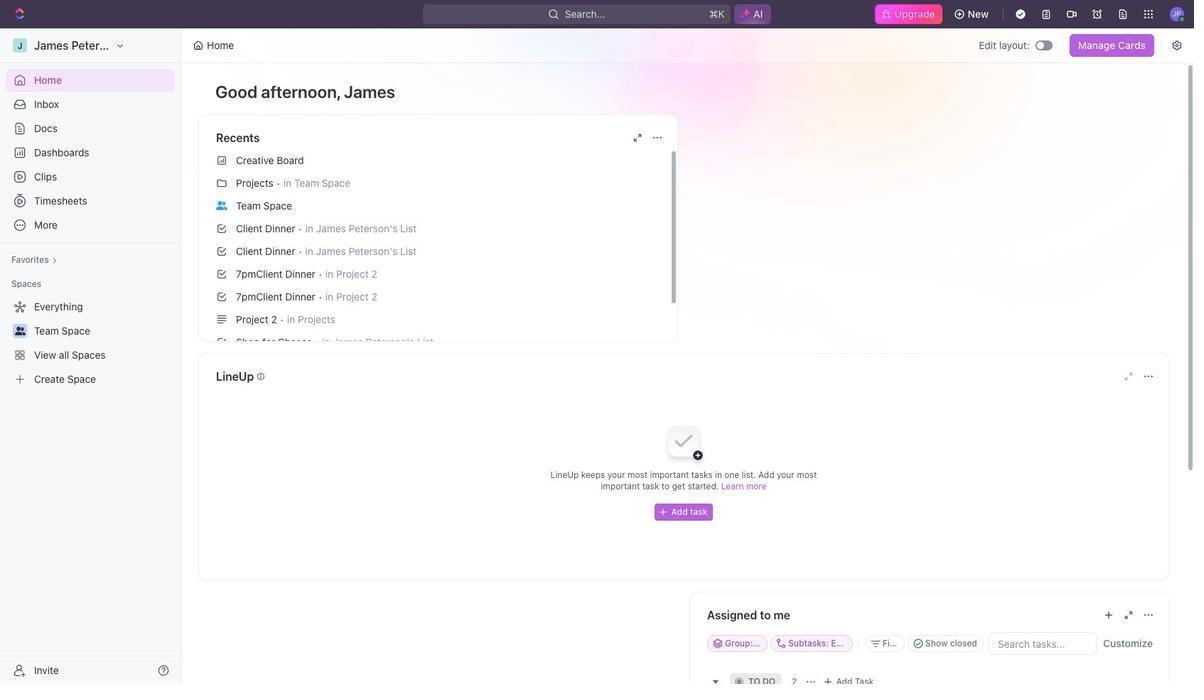 Task type: vqa. For each thing, say whether or not it's contained in the screenshot.
James Peterson's Workspace, , element
yes



Task type: describe. For each thing, give the bounding box(es) containing it.
user group image
[[15, 327, 25, 335]]

sidebar navigation
[[0, 28, 184, 684]]



Task type: locate. For each thing, give the bounding box(es) containing it.
tree
[[6, 296, 175, 391]]

james peterson's workspace, , element
[[13, 38, 27, 53]]

Search tasks... text field
[[989, 633, 1096, 655]]

tree inside sidebar navigation
[[6, 296, 175, 391]]

user group image
[[216, 201, 227, 210]]



